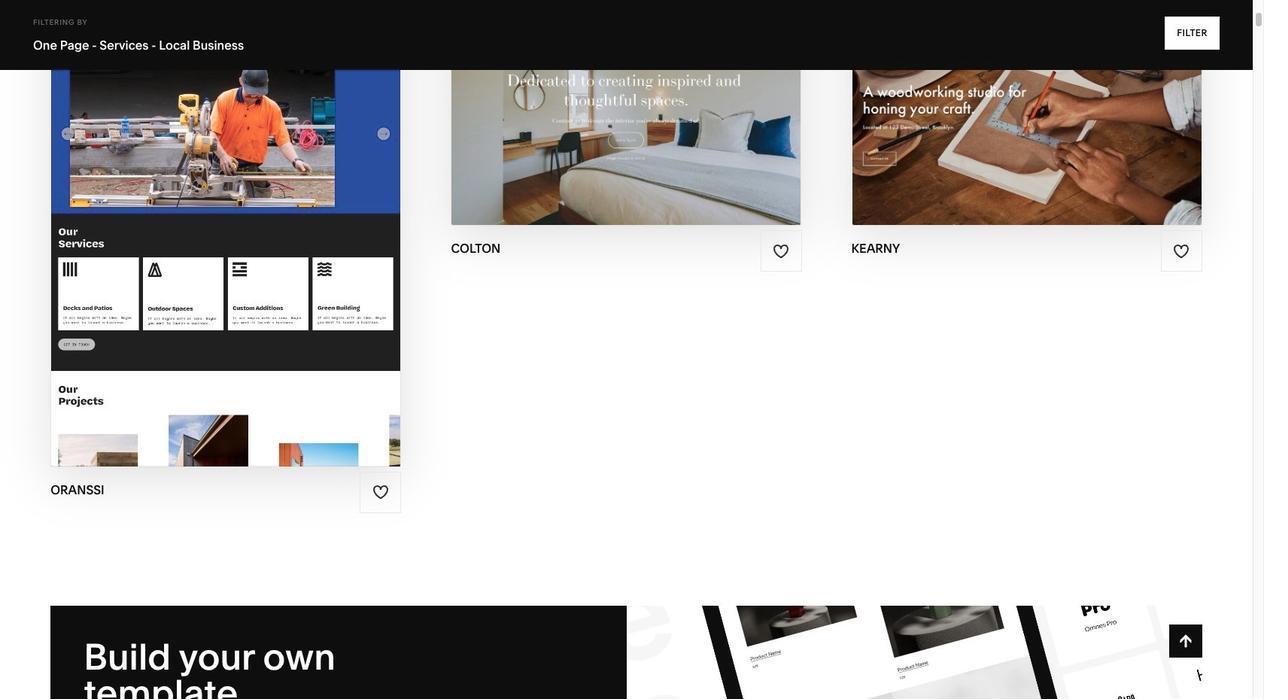 Task type: vqa. For each thing, say whether or not it's contained in the screenshot.
Clove Image
no



Task type: describe. For each thing, give the bounding box(es) containing it.
colton image
[[452, 1, 801, 225]]

kearny image
[[853, 1, 1202, 225]]



Task type: locate. For each thing, give the bounding box(es) containing it.
add colton to your favorites list image
[[773, 243, 790, 260]]

preview of building your own template image
[[627, 606, 1203, 699]]

back to top image
[[1178, 633, 1195, 650]]

add oranssi to your favorites list image
[[373, 484, 389, 501]]

oranssi image
[[51, 1, 401, 467]]



